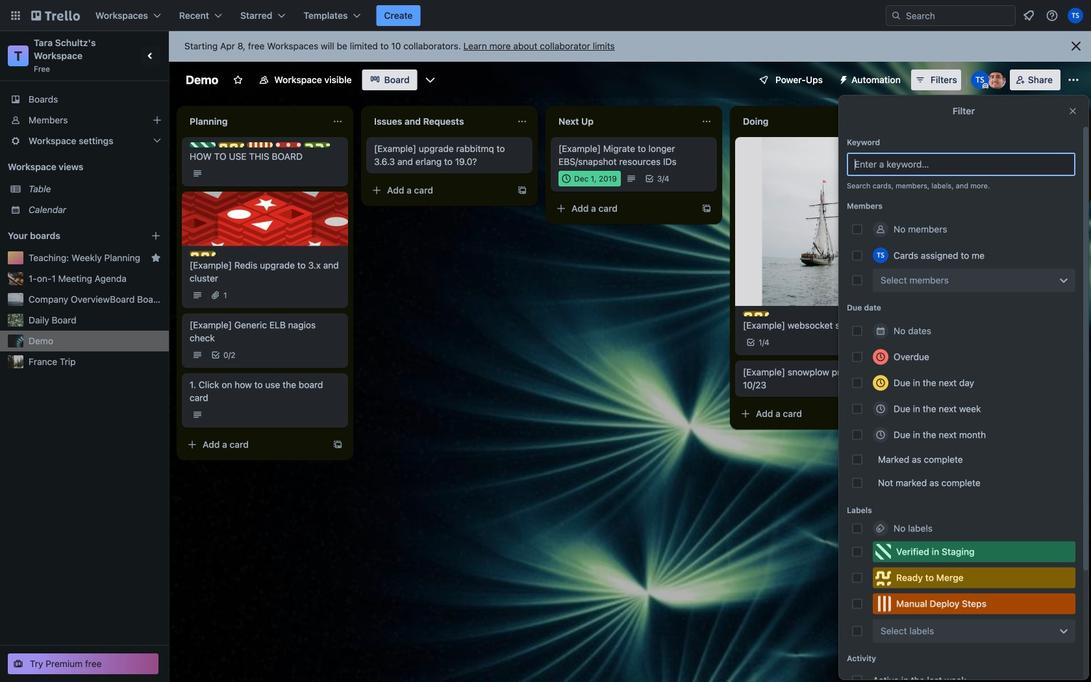 Task type: vqa. For each thing, say whether or not it's contained in the screenshot.
Workspace navigation collapse icon
yes



Task type: describe. For each thing, give the bounding box(es) containing it.
workspace navigation collapse icon image
[[142, 47, 160, 65]]

Board name text field
[[179, 70, 225, 90]]

0 notifications image
[[1022, 8, 1037, 23]]

primary element
[[0, 0, 1092, 31]]

add board image
[[151, 231, 161, 241]]

Search field
[[887, 5, 1017, 26]]

1 horizontal spatial color: green, title: "verified in staging" element
[[874, 542, 1076, 563]]

sm image
[[834, 70, 852, 88]]

star or unstar board image
[[233, 75, 243, 85]]

open information menu image
[[1046, 9, 1059, 22]]

starred icon image
[[151, 253, 161, 263]]

0 horizontal spatial color: green, title: "verified in staging" element
[[190, 142, 216, 148]]

Enter a keyword… text field
[[848, 153, 1076, 176]]

customize views image
[[424, 73, 437, 86]]

tara schultz (taraschultz7) image
[[972, 71, 990, 89]]

james peterson (jamespeterson93) image
[[988, 71, 1007, 89]]

color: red, title: "unshippable!" element
[[276, 142, 302, 148]]



Task type: locate. For each thing, give the bounding box(es) containing it.
tara schultz (taraschultz7) image inside primary element
[[1069, 8, 1084, 23]]

1 horizontal spatial color: orange, title: "manual deploy steps" element
[[874, 594, 1076, 615]]

this member is an admin of this board. image
[[983, 83, 989, 89]]

0 horizontal spatial create from template… image
[[333, 440, 343, 450]]

0 vertical spatial color: orange, title: "manual deploy steps" element
[[247, 142, 273, 148]]

close popover image
[[1069, 106, 1079, 116]]

color: yellow, title: "ready to merge" element
[[218, 142, 244, 148], [190, 251, 216, 256], [744, 311, 770, 317], [874, 568, 1076, 589]]

create from template… image
[[702, 203, 712, 214]]

None text field
[[182, 111, 328, 132], [367, 111, 512, 132], [182, 111, 328, 132], [367, 111, 512, 132]]

color: lime, title: "secrets" element
[[304, 142, 330, 148]]

1 vertical spatial create from template… image
[[887, 409, 897, 419]]

back to home image
[[31, 5, 80, 26]]

None checkbox
[[559, 171, 621, 187]]

0 vertical spatial tara schultz (taraschultz7) image
[[1069, 8, 1084, 23]]

1 horizontal spatial create from template… image
[[517, 185, 528, 196]]

0 horizontal spatial color: orange, title: "manual deploy steps" element
[[247, 142, 273, 148]]

1 horizontal spatial tara schultz (taraschultz7) image
[[1069, 8, 1084, 23]]

search image
[[892, 10, 902, 21]]

1 vertical spatial tara schultz (taraschultz7) image
[[874, 248, 889, 263]]

2 horizontal spatial create from template… image
[[887, 409, 897, 419]]

color: orange, title: "manual deploy steps" element
[[247, 142, 273, 148], [874, 594, 1076, 615]]

1 vertical spatial color: orange, title: "manual deploy steps" element
[[874, 594, 1076, 615]]

2 vertical spatial create from template… image
[[333, 440, 343, 450]]

show menu image
[[1068, 73, 1081, 86]]

james peterson (jamespeterson93) image
[[881, 335, 897, 350]]

0 vertical spatial color: green, title: "verified in staging" element
[[190, 142, 216, 148]]

1 vertical spatial color: green, title: "verified in staging" element
[[874, 542, 1076, 563]]

0 horizontal spatial tara schultz (taraschultz7) image
[[874, 248, 889, 263]]

create from template… image
[[517, 185, 528, 196], [887, 409, 897, 419], [333, 440, 343, 450]]

color: green, title: "verified in staging" element
[[190, 142, 216, 148], [874, 542, 1076, 563]]

None text field
[[551, 111, 697, 132], [736, 111, 881, 132], [551, 111, 697, 132], [736, 111, 881, 132]]

your boards with 6 items element
[[8, 228, 131, 244]]

tara schultz (taraschultz7) image
[[1069, 8, 1084, 23], [874, 248, 889, 263]]

0 vertical spatial create from template… image
[[517, 185, 528, 196]]



